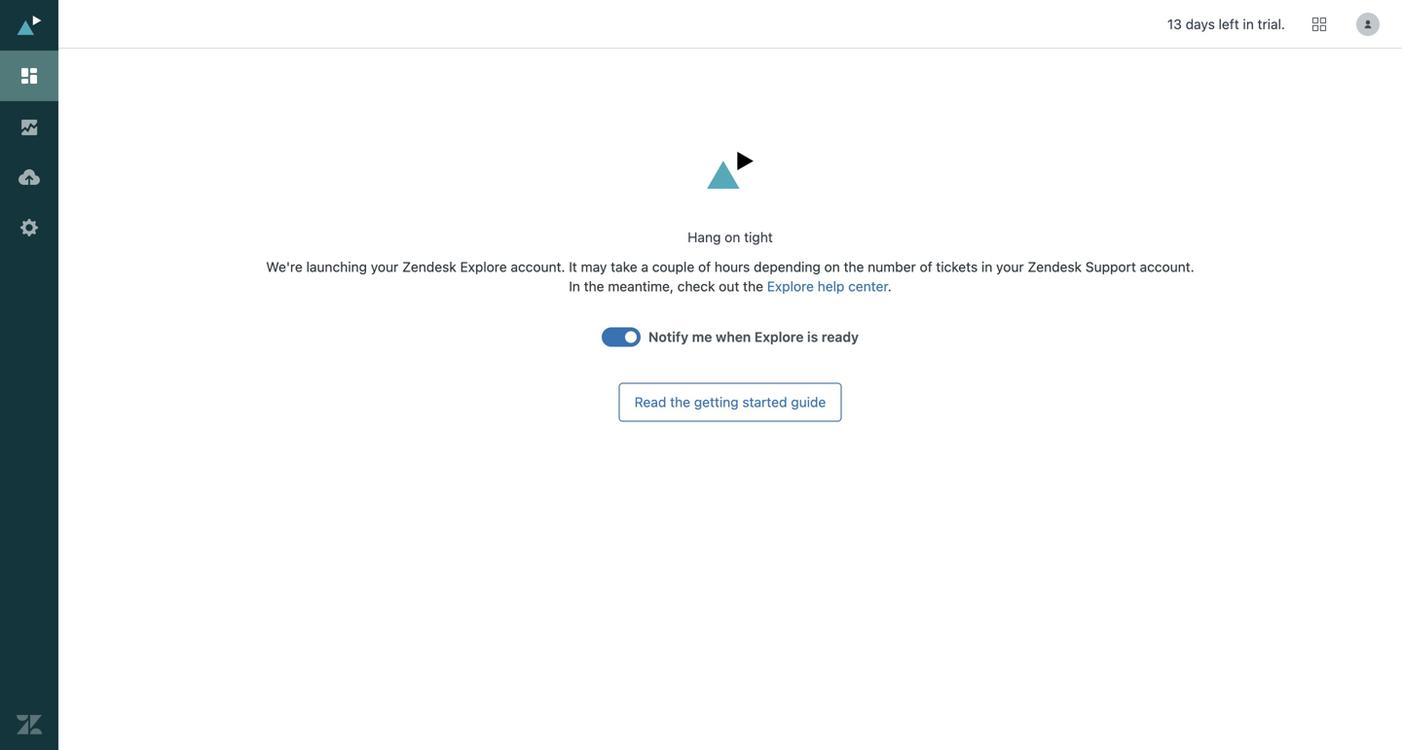 Task type: vqa. For each thing, say whether or not it's contained in the screenshot.
analytics's 4 Min
no



Task type: describe. For each thing, give the bounding box(es) containing it.
in inside the we're launching your zendesk explore account. it may take a couple of hours depending on the number of tickets in your zendesk support account. in the meantime, check out the explore help center .
[[982, 259, 993, 275]]

1 zendesk from the left
[[402, 259, 457, 275]]

2 account. from the left
[[1140, 259, 1195, 275]]

2 your from the left
[[996, 259, 1024, 275]]

hang
[[688, 230, 721, 246]]

getting
[[694, 394, 739, 411]]

out
[[719, 279, 740, 295]]

0 horizontal spatial on
[[725, 230, 741, 246]]

notify
[[649, 329, 689, 345]]

guide
[[791, 394, 826, 411]]

zendesk image
[[17, 713, 42, 738]]

started
[[743, 394, 787, 411]]

center
[[849, 279, 888, 295]]

reports image
[[17, 114, 42, 139]]

13
[[1168, 16, 1182, 32]]

a
[[641, 259, 649, 275]]

number
[[868, 259, 916, 275]]

the down may
[[584, 279, 604, 295]]

it
[[569, 259, 577, 275]]

is
[[807, 329, 818, 345]]

take
[[611, 259, 638, 275]]

the inside button
[[670, 394, 691, 411]]

days
[[1186, 16, 1215, 32]]

1 of from the left
[[698, 259, 711, 275]]

.
[[888, 279, 892, 295]]

zendesk products image
[[1313, 18, 1327, 31]]

when
[[716, 329, 751, 345]]

1 vertical spatial explore
[[767, 279, 814, 295]]

datasets image
[[17, 165, 42, 190]]

depending
[[754, 259, 821, 275]]

left
[[1219, 16, 1240, 32]]



Task type: locate. For each thing, give the bounding box(es) containing it.
may
[[581, 259, 607, 275]]

1 horizontal spatial of
[[920, 259, 933, 275]]

1 horizontal spatial account.
[[1140, 259, 1195, 275]]

your right tickets
[[996, 259, 1024, 275]]

1 your from the left
[[371, 259, 399, 275]]

in
[[569, 279, 580, 295]]

check
[[678, 279, 715, 295]]

account. left it
[[511, 259, 565, 275]]

me
[[692, 329, 712, 345]]

the up center
[[844, 259, 864, 275]]

2 vertical spatial explore
[[755, 329, 804, 345]]

zendesk left support
[[1028, 259, 1082, 275]]

your right launching
[[371, 259, 399, 275]]

2 of from the left
[[920, 259, 933, 275]]

dashboard image
[[17, 63, 42, 89]]

we're
[[266, 259, 303, 275]]

1 horizontal spatial in
[[1243, 16, 1254, 32]]

0 horizontal spatial account.
[[511, 259, 565, 275]]

0 vertical spatial explore
[[460, 259, 507, 275]]

tight
[[744, 230, 773, 246]]

on left tight
[[725, 230, 741, 246]]

13 days left in trial.
[[1168, 16, 1286, 32]]

launching
[[306, 259, 367, 275]]

meantime,
[[608, 279, 674, 295]]

on inside the we're launching your zendesk explore account. it may take a couple of hours depending on the number of tickets in your zendesk support account. in the meantime, check out the explore help center .
[[825, 259, 840, 275]]

ready
[[822, 329, 859, 345]]

read the getting started guide
[[635, 394, 826, 411]]

tickets
[[936, 259, 978, 275]]

read the getting started guide button
[[619, 383, 842, 422]]

admin image
[[17, 215, 42, 241]]

explore help center link
[[767, 279, 888, 295]]

0 vertical spatial in
[[1243, 16, 1254, 32]]

the right 'out'
[[743, 279, 764, 295]]

trial.
[[1258, 16, 1286, 32]]

1 horizontal spatial your
[[996, 259, 1024, 275]]

0 horizontal spatial in
[[982, 259, 993, 275]]

1 horizontal spatial on
[[825, 259, 840, 275]]

hang on tight
[[688, 230, 773, 246]]

the
[[844, 259, 864, 275], [584, 279, 604, 295], [743, 279, 764, 295], [670, 394, 691, 411]]

account.
[[511, 259, 565, 275], [1140, 259, 1195, 275]]

1 vertical spatial on
[[825, 259, 840, 275]]

we're launching your zendesk explore account. it may take a couple of hours depending on the number of tickets in your zendesk support account. in the meantime, check out the explore help center .
[[266, 259, 1195, 295]]

couple
[[652, 259, 695, 275]]

explore down depending
[[767, 279, 814, 295]]

in right tickets
[[982, 259, 993, 275]]

on
[[725, 230, 741, 246], [825, 259, 840, 275]]

your
[[371, 259, 399, 275], [996, 259, 1024, 275]]

1 vertical spatial in
[[982, 259, 993, 275]]

notify me when explore is ready
[[649, 329, 859, 345]]

help
[[818, 279, 845, 295]]

1 account. from the left
[[511, 259, 565, 275]]

support
[[1086, 259, 1136, 275]]

0 horizontal spatial of
[[698, 259, 711, 275]]

explore
[[460, 259, 507, 275], [767, 279, 814, 295], [755, 329, 804, 345]]

of up check
[[698, 259, 711, 275]]

0 horizontal spatial zendesk
[[402, 259, 457, 275]]

of left tickets
[[920, 259, 933, 275]]

explore left "is"
[[755, 329, 804, 345]]

0 vertical spatial on
[[725, 230, 741, 246]]

2 zendesk from the left
[[1028, 259, 1082, 275]]

0 horizontal spatial your
[[371, 259, 399, 275]]

explore left it
[[460, 259, 507, 275]]

read
[[635, 394, 667, 411]]

the right read
[[670, 394, 691, 411]]

on up help
[[825, 259, 840, 275]]

of
[[698, 259, 711, 275], [920, 259, 933, 275]]

in
[[1243, 16, 1254, 32], [982, 259, 993, 275]]

in right left
[[1243, 16, 1254, 32]]

zendesk
[[402, 259, 457, 275], [1028, 259, 1082, 275]]

1 horizontal spatial zendesk
[[1028, 259, 1082, 275]]

account. right support
[[1140, 259, 1195, 275]]

zendesk right launching
[[402, 259, 457, 275]]

hours
[[715, 259, 750, 275]]



